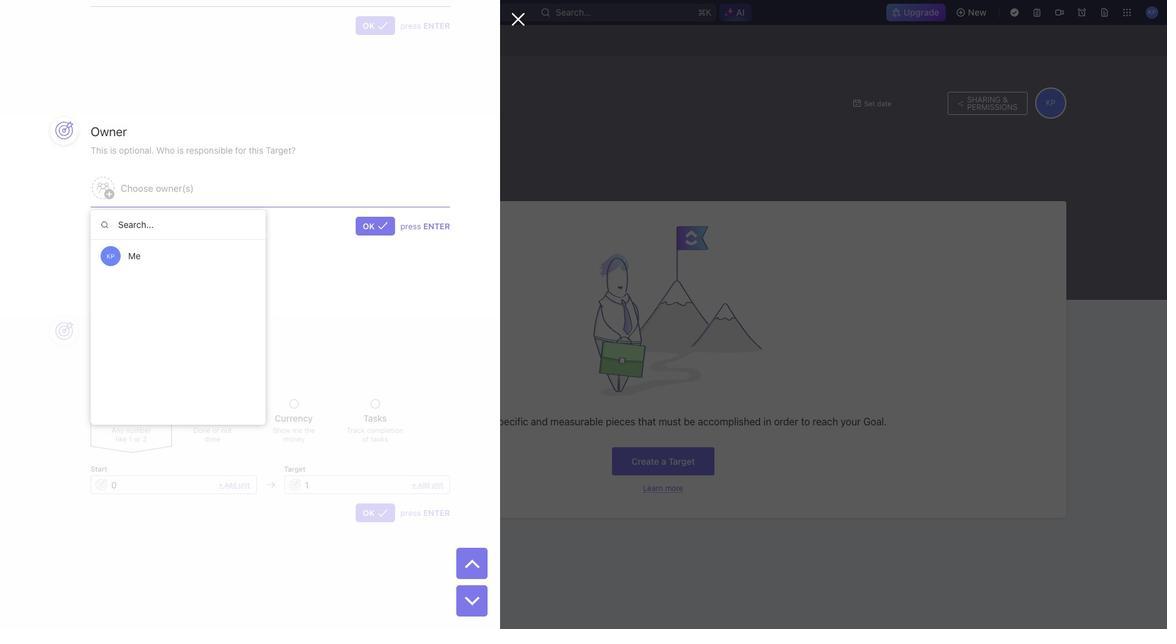 Task type: describe. For each thing, give the bounding box(es) containing it.
choose for choose owner(s)
[[121, 182, 153, 194]]

any number like 1 or 2
[[112, 427, 151, 443]]

+ for start
[[219, 481, 223, 489]]

currency
[[275, 413, 313, 424]]

targets
[[440, 416, 473, 428]]

be
[[684, 416, 695, 428]]

1 press enter from the top
[[400, 21, 450, 31]]

measurable
[[550, 416, 603, 428]]

new button
[[951, 3, 994, 23]]

any
[[112, 427, 124, 435]]

targets are specific and measurable pieces that must be accomplished in order to reach your goal.
[[440, 416, 887, 428]]

1 horizontal spatial target
[[284, 465, 306, 473]]

currency show me the money
[[273, 413, 315, 443]]

sharing
[[967, 95, 1001, 104]]

of inside tasks track completion of tasks
[[362, 435, 369, 443]]

unit for start
[[238, 481, 250, 489]]

order
[[774, 416, 798, 428]]

the
[[304, 427, 315, 435]]

upgrade link
[[886, 4, 946, 21]]

enter for owner
[[423, 221, 450, 231]]

reach
[[813, 416, 838, 428]]

add for start
[[225, 481, 236, 489]]

search...
[[556, 7, 591, 18]]

+ add unit for start
[[219, 481, 250, 489]]

create a target
[[632, 456, 695, 467]]

docs link
[[5, 103, 154, 123]]

&
[[1003, 95, 1008, 104]]

me
[[292, 427, 302, 435]]

tasks track completion of tasks
[[347, 413, 403, 443]]

track
[[347, 427, 365, 435]]

more
[[665, 484, 683, 493]]

1
[[129, 435, 132, 443]]

dashboards
[[30, 129, 79, 139]]

0 vertical spatial of
[[120, 325, 131, 339]]

0 horizontal spatial target
[[134, 325, 169, 339]]

accomplished
[[698, 416, 761, 428]]

to
[[801, 416, 810, 428]]

learn
[[643, 484, 663, 493]]

goal.
[[863, 416, 887, 428]]

Search... text field
[[91, 210, 266, 240]]

sharing & permissions
[[967, 95, 1018, 112]]

or inside any number like 1 or 2
[[134, 435, 141, 443]]

ok for type of target
[[363, 508, 375, 518]]

like
[[116, 435, 127, 443]]

must
[[659, 416, 681, 428]]

+ for target
[[412, 481, 416, 489]]



Task type: vqa. For each thing, say whether or not it's contained in the screenshot.
user group icon
no



Task type: locate. For each thing, give the bounding box(es) containing it.
1 vertical spatial ok
[[363, 221, 375, 231]]

in
[[764, 416, 771, 428]]

1 ok button from the top
[[356, 16, 395, 35]]

unit for target
[[432, 481, 443, 489]]

ok for owner
[[363, 221, 375, 231]]

choose type
[[91, 375, 136, 384]]

enter
[[423, 21, 450, 31], [423, 221, 450, 231], [423, 508, 450, 518]]

2 + add unit from the left
[[412, 481, 443, 489]]

0 vertical spatial ok button
[[356, 16, 395, 35]]

0 vertical spatial target
[[134, 325, 169, 339]]

none number field inside dialog
[[110, 479, 219, 491]]

1 horizontal spatial or
[[212, 427, 219, 435]]

unit
[[238, 481, 250, 489], [432, 481, 443, 489]]

1 + add unit from the left
[[219, 481, 250, 489]]

1 horizontal spatial choose
[[121, 182, 153, 194]]

show
[[273, 427, 290, 435]]

1 horizontal spatial add
[[418, 481, 430, 489]]

done
[[204, 435, 221, 443]]

of right type
[[120, 325, 131, 339]]

0 vertical spatial choose
[[121, 182, 153, 194]]

press enter for type of target
[[400, 508, 450, 518]]

2 + from the left
[[412, 481, 416, 489]]

1 vertical spatial press enter
[[400, 221, 450, 231]]

or
[[212, 427, 219, 435], [134, 435, 141, 443]]

3 press enter from the top
[[400, 508, 450, 518]]

type
[[91, 325, 117, 339]]

2 press enter from the top
[[400, 221, 450, 231]]

press for owner
[[400, 221, 421, 231]]

1 enter from the top
[[423, 21, 450, 31]]

completion
[[367, 427, 403, 435]]

choose for choose type
[[91, 375, 118, 384]]

3 ok button from the top
[[356, 504, 395, 523]]

0 number field
[[303, 479, 412, 491]]

2 add from the left
[[418, 481, 430, 489]]

press for type of target
[[400, 508, 421, 518]]

1 vertical spatial of
[[362, 435, 369, 443]]

choose owner(s)
[[121, 182, 194, 194]]

type of target
[[91, 325, 169, 339]]

target
[[134, 325, 169, 339], [284, 465, 306, 473]]

tasks
[[371, 435, 388, 443]]

tree inside sidebar navigation
[[5, 260, 154, 344]]

ok button for type of target
[[356, 504, 395, 523]]

+ add unit for target
[[412, 481, 443, 489]]

+ add unit
[[219, 481, 250, 489], [412, 481, 443, 489]]

0 vertical spatial press
[[400, 21, 421, 31]]

dialog containing owner
[[0, 0, 525, 629]]

kp
[[107, 253, 115, 260]]

specific
[[493, 416, 528, 428]]

None text field
[[91, 0, 450, 6]]

1 unit from the left
[[238, 481, 250, 489]]

1 horizontal spatial of
[[362, 435, 369, 443]]

learn more
[[643, 484, 683, 493]]

enter for type of target
[[423, 508, 450, 518]]

0 vertical spatial press enter
[[400, 21, 450, 31]]

1 vertical spatial target
[[284, 465, 306, 473]]

+
[[219, 481, 223, 489], [412, 481, 416, 489]]

me
[[128, 251, 141, 261]]

permissions
[[967, 102, 1018, 112]]

owner
[[91, 125, 127, 139]]

money
[[283, 435, 305, 443]]

ok
[[363, 21, 375, 31], [363, 221, 375, 231], [363, 508, 375, 518]]

done
[[193, 427, 210, 435]]

press enter
[[400, 21, 450, 31], [400, 221, 450, 231], [400, 508, 450, 518]]

2 vertical spatial ok button
[[356, 504, 395, 523]]

type
[[120, 375, 136, 384]]

ok button
[[356, 16, 395, 35], [356, 217, 395, 236], [356, 504, 395, 523]]

dialog
[[0, 0, 525, 629]]

1 horizontal spatial +
[[412, 481, 416, 489]]

0 vertical spatial ok
[[363, 21, 375, 31]]

1 press from the top
[[400, 21, 421, 31]]

1 vertical spatial ok button
[[356, 217, 395, 236]]

or right 1 at the bottom left of page
[[134, 435, 141, 443]]

2 vertical spatial press
[[400, 508, 421, 518]]

2 ok from the top
[[363, 221, 375, 231]]

⌘k
[[698, 7, 711, 18]]

new
[[968, 7, 986, 18]]

tree
[[5, 260, 154, 344]]

tasks
[[363, 413, 387, 424]]

docs
[[30, 108, 51, 118]]

of down track
[[362, 435, 369, 443]]

choose left owner(s) at the top
[[121, 182, 153, 194]]

learn more link
[[643, 484, 683, 493]]

3 press from the top
[[400, 508, 421, 518]]

0 horizontal spatial choose
[[91, 375, 118, 384]]

2
[[143, 435, 147, 443]]

number
[[126, 427, 151, 435]]

your
[[841, 416, 861, 428]]

owner(s)
[[156, 182, 194, 194]]

1 horizontal spatial + add unit
[[412, 481, 443, 489]]

press
[[400, 21, 421, 31], [400, 221, 421, 231], [400, 508, 421, 518]]

0 horizontal spatial or
[[134, 435, 141, 443]]

add for target
[[418, 481, 430, 489]]

1 vertical spatial enter
[[423, 221, 450, 231]]

2 vertical spatial press enter
[[400, 508, 450, 518]]

press enter for owner
[[400, 221, 450, 231]]

0 horizontal spatial of
[[120, 325, 131, 339]]

None number field
[[110, 479, 219, 491]]

2 vertical spatial ok
[[363, 508, 375, 518]]

0 horizontal spatial + add unit
[[219, 481, 250, 489]]

2 unit from the left
[[432, 481, 443, 489]]

1 ok from the top
[[363, 21, 375, 31]]

1 vertical spatial choose
[[91, 375, 118, 384]]

ok button for owner
[[356, 217, 395, 236]]

1 vertical spatial press
[[400, 221, 421, 231]]

1 vertical spatial or
[[134, 435, 141, 443]]

1 + from the left
[[219, 481, 223, 489]]

are
[[476, 416, 490, 428]]

sidebar navigation
[[0, 25, 159, 629]]

2 vertical spatial enter
[[423, 508, 450, 518]]

or inside done or not done
[[212, 427, 219, 435]]

upgrade
[[904, 7, 939, 18]]

of
[[120, 325, 131, 339], [362, 435, 369, 443]]

and
[[531, 416, 548, 428]]

1 horizontal spatial unit
[[432, 481, 443, 489]]

0 vertical spatial or
[[212, 427, 219, 435]]

target right type
[[134, 325, 169, 339]]

2 enter from the top
[[423, 221, 450, 231]]

0 horizontal spatial add
[[225, 481, 236, 489]]

or up done
[[212, 427, 219, 435]]

3 enter from the top
[[423, 508, 450, 518]]

2 press from the top
[[400, 221, 421, 231]]

that
[[638, 416, 656, 428]]

2 ok button from the top
[[356, 217, 395, 236]]

0 horizontal spatial +
[[219, 481, 223, 489]]

0 vertical spatial enter
[[423, 21, 450, 31]]

not
[[221, 427, 232, 435]]

target down money
[[284, 465, 306, 473]]

done or not done
[[193, 427, 232, 443]]

3 ok from the top
[[363, 508, 375, 518]]

choose
[[121, 182, 153, 194], [91, 375, 118, 384]]

choose left type
[[91, 375, 118, 384]]

0 horizontal spatial unit
[[238, 481, 250, 489]]

start
[[91, 465, 107, 473]]

add
[[225, 481, 236, 489], [418, 481, 430, 489]]

1 add from the left
[[225, 481, 236, 489]]

pieces
[[606, 416, 635, 428]]

dashboards link
[[5, 124, 154, 144]]



